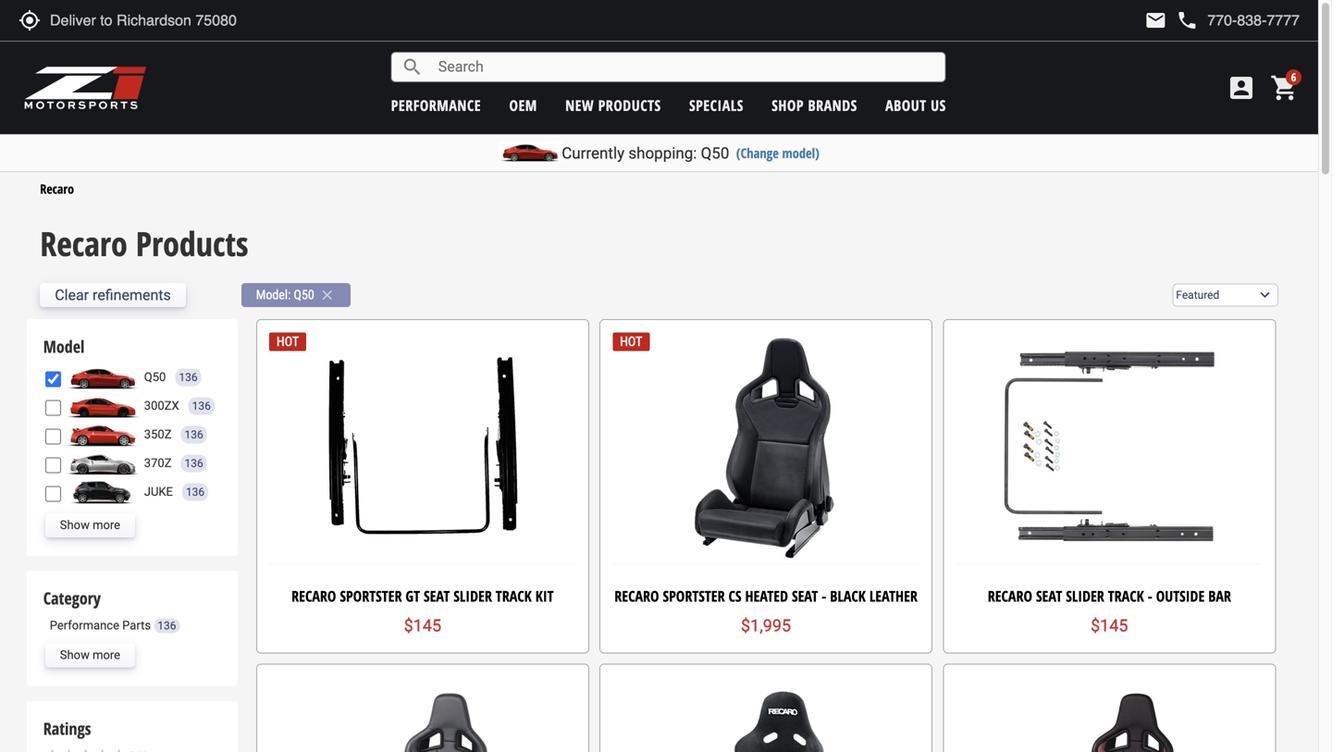 Task type: vqa. For each thing, say whether or not it's contained in the screenshot.
HELP
no



Task type: locate. For each thing, give the bounding box(es) containing it.
1 horizontal spatial slider
[[1066, 586, 1105, 606]]

1 vertical spatial show more
[[60, 648, 120, 662]]

None checkbox
[[45, 400, 61, 416], [45, 429, 61, 445], [45, 486, 61, 502], [45, 400, 61, 416], [45, 429, 61, 445], [45, 486, 61, 502]]

more for model
[[93, 518, 120, 532]]

300zx
[[144, 399, 179, 413]]

2 horizontal spatial seat
[[1036, 586, 1063, 606]]

heated
[[745, 586, 788, 606]]

show more down the performance
[[60, 648, 120, 662]]

show more
[[60, 518, 120, 532], [60, 648, 120, 662]]

1 recaro from the left
[[292, 586, 336, 606]]

specials link
[[689, 95, 744, 115]]

sportster for gt
[[340, 586, 402, 606]]

nissan 300zx z32 1990 1991 1992 1993 1994 1995 1996 vg30dett vg30de twin turbo non turbo z1 motorsports image
[[66, 394, 140, 418]]

$145 down recaro seat slider track - outside bar
[[1091, 616, 1128, 636]]

- left black on the bottom right
[[822, 586, 827, 606]]

2 horizontal spatial q50
[[701, 144, 729, 162]]

sportster
[[340, 586, 402, 606], [663, 586, 725, 606]]

sportster left gt
[[340, 586, 402, 606]]

show down nissan juke 2011 2012 2013 2014 2015 2016 2017 vr38dett hr15de mr16ddt hr16de z1 motorsports image
[[60, 518, 90, 532]]

brands
[[808, 95, 858, 115]]

1 horizontal spatial sportster
[[663, 586, 725, 606]]

1 vertical spatial more
[[93, 648, 120, 662]]

0 vertical spatial show
[[60, 518, 90, 532]]

1 horizontal spatial q50
[[294, 287, 314, 303]]

0 vertical spatial recaro
[[40, 180, 74, 198]]

136 up 300zx
[[179, 371, 198, 384]]

mail link
[[1145, 9, 1167, 31]]

shopping_cart
[[1270, 73, 1300, 103]]

shop brands
[[772, 95, 858, 115]]

136 for 350z
[[185, 428, 203, 441]]

$145 down recaro sportster gt seat slider track kit
[[404, 616, 441, 636]]

leather
[[870, 586, 918, 606]]

performance link
[[391, 95, 481, 115]]

0 vertical spatial show more
[[60, 518, 120, 532]]

q50 left (change
[[701, 144, 729, 162]]

1 horizontal spatial recaro
[[615, 586, 659, 606]]

1 horizontal spatial $145
[[1091, 616, 1128, 636]]

1 seat from the left
[[424, 586, 450, 606]]

0 horizontal spatial track
[[496, 586, 532, 606]]

1 vertical spatial recaro
[[40, 220, 128, 266]]

1 vertical spatial show
[[60, 648, 90, 662]]

2 sportster from the left
[[663, 586, 725, 606]]

136 right 370z
[[185, 457, 203, 470]]

track left kit
[[496, 586, 532, 606]]

2 more from the top
[[93, 648, 120, 662]]

seat
[[424, 586, 450, 606], [792, 586, 818, 606], [1036, 586, 1063, 606]]

2 show more button from the top
[[45, 644, 135, 668]]

2 slider from the left
[[1066, 586, 1105, 606]]

show more button for model
[[45, 513, 135, 538]]

show more button down nissan juke 2011 2012 2013 2014 2015 2016 2017 vr38dett hr15de mr16ddt hr16de z1 motorsports image
[[45, 513, 135, 538]]

4 & up element
[[45, 746, 219, 752]]

recaro products
[[40, 220, 248, 266]]

0 horizontal spatial -
[[822, 586, 827, 606]]

136
[[179, 371, 198, 384], [192, 400, 211, 413], [185, 428, 203, 441], [185, 457, 203, 470], [186, 486, 205, 499], [158, 619, 176, 632]]

q50 up 300zx
[[144, 370, 166, 384]]

2 horizontal spatial recaro
[[988, 586, 1033, 606]]

0 horizontal spatial slider
[[454, 586, 492, 606]]

1 show more from the top
[[60, 518, 120, 532]]

currently
[[562, 144, 625, 162]]

show more button down the performance
[[45, 644, 135, 668]]

1 track from the left
[[496, 586, 532, 606]]

0 vertical spatial more
[[93, 518, 120, 532]]

bar
[[1209, 586, 1231, 606]]

- left outside
[[1148, 586, 1153, 606]]

0 horizontal spatial q50
[[144, 370, 166, 384]]

3 recaro from the left
[[988, 586, 1033, 606]]

2 recaro from the left
[[615, 586, 659, 606]]

currently shopping: q50 (change model)
[[562, 144, 820, 162]]

0 horizontal spatial recaro
[[292, 586, 336, 606]]

recaro
[[40, 180, 74, 198], [40, 220, 128, 266]]

$145
[[404, 616, 441, 636], [1091, 616, 1128, 636]]

performance
[[50, 619, 119, 632]]

2 track from the left
[[1108, 586, 1144, 606]]

parts
[[122, 619, 151, 632]]

more down nissan juke 2011 2012 2013 2014 2015 2016 2017 vr38dett hr15de mr16ddt hr16de z1 motorsports image
[[93, 518, 120, 532]]

2 show more from the top
[[60, 648, 120, 662]]

recaro for recaro sportster gt seat slider track kit
[[292, 586, 336, 606]]

recaro link
[[40, 180, 74, 198]]

136 right parts
[[158, 619, 176, 632]]

more
[[93, 518, 120, 532], [93, 648, 120, 662]]

recaro
[[292, 586, 336, 606], [615, 586, 659, 606], [988, 586, 1033, 606]]

nissan juke 2011 2012 2013 2014 2015 2016 2017 vr38dett hr15de mr16ddt hr16de z1 motorsports image
[[66, 480, 140, 504]]

q50 inside model: q50 close
[[294, 287, 314, 303]]

account_box
[[1227, 73, 1257, 103]]

1 vertical spatial q50
[[294, 287, 314, 303]]

track left outside
[[1108, 586, 1144, 606]]

nissan 370z z34 2009 2010 2011 2012 2013 2014 2015 2016 2017 2018 2019 3.7l vq37vhr vhr nismo z1 motorsports image
[[66, 451, 140, 476]]

0 horizontal spatial $145
[[404, 616, 441, 636]]

1 horizontal spatial -
[[1148, 586, 1153, 606]]

more down the performance
[[93, 648, 120, 662]]

1 more from the top
[[93, 518, 120, 532]]

1 slider from the left
[[454, 586, 492, 606]]

show
[[60, 518, 90, 532], [60, 648, 90, 662]]

None checkbox
[[45, 371, 61, 387], [45, 457, 61, 473], [45, 371, 61, 387], [45, 457, 61, 473]]

1 show more button from the top
[[45, 513, 135, 538]]

(change model) link
[[736, 144, 820, 162]]

136 right 350z
[[185, 428, 203, 441]]

Search search field
[[424, 53, 945, 81]]

slider
[[454, 586, 492, 606], [1066, 586, 1105, 606]]

about us
[[886, 95, 946, 115]]

0 horizontal spatial seat
[[424, 586, 450, 606]]

2 recaro from the top
[[40, 220, 128, 266]]

sportster left cs
[[663, 586, 725, 606]]

model:
[[256, 287, 291, 303]]

136 inside the category performance parts 136
[[158, 619, 176, 632]]

specials
[[689, 95, 744, 115]]

show more button
[[45, 513, 135, 538], [45, 644, 135, 668]]

recaro sportster gt seat slider track kit
[[292, 586, 554, 606]]

370z
[[144, 456, 172, 470]]

0 horizontal spatial sportster
[[340, 586, 402, 606]]

recaro for recaro seat slider track - outside bar
[[988, 586, 1033, 606]]

q50
[[701, 144, 729, 162], [294, 287, 314, 303], [144, 370, 166, 384]]

2 show from the top
[[60, 648, 90, 662]]

show down the performance
[[60, 648, 90, 662]]

0 vertical spatial q50
[[701, 144, 729, 162]]

refinements
[[93, 286, 171, 304]]

1 sportster from the left
[[340, 586, 402, 606]]

$145 for track
[[1091, 616, 1128, 636]]

136 right the juke
[[186, 486, 205, 499]]

2 $145 from the left
[[1091, 616, 1128, 636]]

$1,995
[[741, 616, 791, 636]]

1 $145 from the left
[[404, 616, 441, 636]]

q50 left close
[[294, 287, 314, 303]]

0 vertical spatial show more button
[[45, 513, 135, 538]]

show more down nissan juke 2011 2012 2013 2014 2015 2016 2017 vr38dett hr15de mr16ddt hr16de z1 motorsports image
[[60, 518, 120, 532]]

1 vertical spatial show more button
[[45, 644, 135, 668]]

recaro for recaro products
[[40, 220, 128, 266]]

cs
[[729, 586, 742, 606]]

1 show from the top
[[60, 518, 90, 532]]

juke
[[144, 485, 173, 499]]

1 horizontal spatial seat
[[792, 586, 818, 606]]

1 horizontal spatial track
[[1108, 586, 1144, 606]]

clear
[[55, 286, 89, 304]]

phone link
[[1176, 9, 1300, 31]]

track
[[496, 586, 532, 606], [1108, 586, 1144, 606]]

oem link
[[509, 95, 537, 115]]

1 recaro from the top
[[40, 180, 74, 198]]

show more button for category
[[45, 644, 135, 668]]

136 for juke
[[186, 486, 205, 499]]

-
[[822, 586, 827, 606], [1148, 586, 1153, 606]]

136 right 300zx
[[192, 400, 211, 413]]



Task type: describe. For each thing, give the bounding box(es) containing it.
nissan 350z z33 2003 2004 2005 2006 2007 2008 2009 vq35de 3.5l revup rev up vq35hr nismo z1 motorsports image
[[66, 423, 140, 447]]

model: q50 close
[[256, 287, 336, 303]]

mail phone
[[1145, 9, 1199, 31]]

clear refinements
[[55, 286, 171, 304]]

350z
[[144, 428, 172, 441]]

us
[[931, 95, 946, 115]]

2 - from the left
[[1148, 586, 1153, 606]]

clear refinements button
[[40, 283, 186, 307]]

3 seat from the left
[[1036, 586, 1063, 606]]

show for category
[[60, 648, 90, 662]]

phone
[[1176, 9, 1199, 31]]

$145 for seat
[[404, 616, 441, 636]]

more for category
[[93, 648, 120, 662]]

performance
[[391, 95, 481, 115]]

about
[[886, 95, 927, 115]]

infiniti q50 sedan hybrid v37 2014 2015 2016 2017 2018 2019 2020 vq37vhr 2.0t 3.0t 3.7l red sport redsport vr30ddtt z1 motorsports image
[[66, 365, 140, 389]]

recaro sportster cs heated seat - black leather
[[615, 586, 918, 606]]

136 for 300zx
[[192, 400, 211, 413]]

new products link
[[566, 95, 661, 115]]

outside
[[1156, 586, 1205, 606]]

recaro seat slider track - outside bar
[[988, 586, 1231, 606]]

136 for q50
[[179, 371, 198, 384]]

shopping_cart link
[[1266, 73, 1300, 103]]

sportster for cs
[[663, 586, 725, 606]]

ratings
[[43, 717, 91, 740]]

black
[[830, 586, 866, 606]]

category performance parts 136
[[43, 587, 176, 632]]

2 seat from the left
[[792, 586, 818, 606]]

shopping:
[[629, 144, 697, 162]]

model
[[43, 336, 84, 358]]

2 vertical spatial q50
[[144, 370, 166, 384]]

z1 motorsports logo image
[[23, 65, 148, 111]]

search
[[401, 56, 424, 78]]

category
[[43, 587, 101, 610]]

show more for category
[[60, 648, 120, 662]]

mail
[[1145, 9, 1167, 31]]

oem
[[509, 95, 537, 115]]

model)
[[782, 144, 820, 162]]

shop
[[772, 95, 804, 115]]

recaro for recaro sportster cs heated seat - black leather
[[615, 586, 659, 606]]

new products
[[566, 95, 661, 115]]

1 - from the left
[[822, 586, 827, 606]]

new
[[566, 95, 594, 115]]

products
[[136, 220, 248, 266]]

show more for model
[[60, 518, 120, 532]]

close
[[319, 287, 336, 303]]

kit
[[535, 586, 554, 606]]

recaro for "recaro" 'link'
[[40, 180, 74, 198]]

my_location
[[19, 9, 41, 31]]

account_box link
[[1222, 73, 1261, 103]]

136 for 370z
[[185, 457, 203, 470]]

shop brands link
[[772, 95, 858, 115]]

show for model
[[60, 518, 90, 532]]

about us link
[[886, 95, 946, 115]]

gt
[[406, 586, 420, 606]]

products
[[598, 95, 661, 115]]

(change
[[736, 144, 779, 162]]



